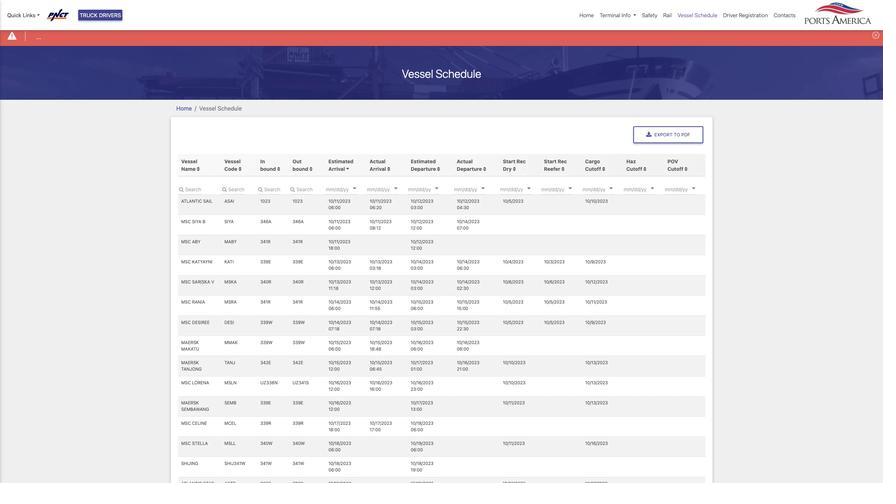 Task type: vqa. For each thing, say whether or not it's contained in the screenshot.
1st Import
no



Task type: locate. For each thing, give the bounding box(es) containing it.
0 horizontal spatial arrival
[[329, 166, 345, 172]]

1 10/11/2023 06:00 from the top
[[329, 199, 351, 211]]

7 msc from the top
[[181, 380, 191, 386]]

rec
[[517, 158, 526, 164], [558, 158, 567, 164]]

1 open calendar image from the left
[[353, 188, 357, 190]]

08:12
[[370, 225, 381, 231]]

3 open calendar image from the left
[[527, 188, 531, 190]]

start for dry
[[503, 158, 516, 164]]

1 horizontal spatial 10/15/2023 06:00
[[411, 300, 434, 311]]

open calendar image for 1st mm/dd/yy field from left
[[353, 188, 357, 190]]

2 10/12/2023 12:00 from the top
[[411, 239, 434, 251]]

0 horizontal spatial rec
[[517, 158, 526, 164]]

0 horizontal spatial siya
[[192, 219, 201, 224]]

maersk up tanjong on the bottom left
[[181, 360, 199, 365]]

10/13/2023
[[329, 259, 351, 265], [370, 259, 392, 265], [329, 279, 351, 285], [370, 279, 392, 285], [586, 360, 608, 365], [586, 380, 608, 386], [586, 400, 608, 406]]

0 vertical spatial 10/9/2023
[[586, 259, 606, 265]]

10/12/2023 for 341r
[[411, 239, 434, 244]]

0 horizontal spatial 10/14/2023 07:18
[[329, 320, 351, 332]]

1 vertical spatial 10/16/2023 12:00
[[329, 400, 351, 412]]

1 horizontal spatial start
[[544, 158, 557, 164]]

339r
[[260, 421, 271, 426], [293, 421, 304, 426]]

actual departure
[[457, 158, 482, 172]]

rec inside start rec reefer
[[558, 158, 567, 164]]

0 vertical spatial 18:00
[[329, 246, 340, 251]]

340r
[[260, 279, 271, 285], [293, 279, 304, 285]]

1 03:00 from the top
[[411, 205, 423, 211]]

1 horizontal spatial 340w
[[293, 441, 305, 446]]

msc for msc siya b
[[181, 219, 191, 224]]

0 vertical spatial home
[[580, 12, 594, 18]]

1 rec from the left
[[517, 158, 526, 164]]

0 horizontal spatial bound
[[260, 166, 276, 172]]

1 vertical spatial maersk
[[181, 360, 199, 365]]

3 mm/dd/yy field from the left
[[408, 184, 451, 195]]

bound inside in bound
[[260, 166, 276, 172]]

1 departure from the left
[[411, 166, 436, 172]]

10/13/2023 11:18
[[329, 279, 351, 291]]

10/14/2023 07:18 down the 10/14/2023 06:00
[[329, 320, 351, 332]]

2 arrival from the left
[[370, 166, 386, 172]]

10/6/2023 down 10/4/2023
[[503, 279, 524, 285]]

1 horizontal spatial bound
[[293, 166, 308, 172]]

10/16/2023
[[411, 340, 434, 345], [457, 340, 480, 345], [457, 360, 480, 365], [329, 380, 351, 386], [370, 380, 393, 386], [411, 380, 434, 386], [329, 400, 351, 406], [586, 441, 608, 446]]

4 03:00 from the top
[[411, 326, 423, 332]]

1 10/12/2023 12:00 from the top
[[411, 219, 434, 231]]

1 vertical spatial 10/9/2023
[[586, 320, 606, 325]]

arrival for estimated arrival
[[329, 166, 345, 172]]

2 msc from the top
[[181, 239, 191, 244]]

1 341w from the left
[[260, 461, 272, 466]]

atlantic sail
[[181, 199, 213, 204]]

10/6/2023 down 10/3/2023 in the right bottom of the page
[[544, 279, 565, 285]]

2 vertical spatial vessel schedule
[[199, 105, 242, 112]]

estimated inside the estimated departure
[[411, 158, 436, 164]]

19:00
[[411, 467, 422, 473]]

3 open calendar image from the left
[[569, 188, 572, 190]]

06:30
[[457, 266, 469, 271]]

10/16/2023 06:00 down 10/15/2023 03:00
[[411, 340, 434, 352]]

mm/dd/yy field up 10/12/2023 04:30 on the top of page
[[454, 184, 497, 195]]

name
[[181, 166, 196, 172]]

2 342e from the left
[[293, 360, 303, 365]]

mm/dd/yy field up 10/12/2023 03:00 in the left of the page
[[408, 184, 451, 195]]

10/9/2023 for 10/3/2023
[[586, 259, 606, 265]]

1 vertical spatial 10/15/2023 06:00
[[329, 340, 351, 352]]

mm/dd/yy field down 'pov cutoff'
[[664, 184, 708, 195]]

10/10/2023 for 10/16/2023
[[503, 380, 526, 386]]

10/15/2023 06:00 up 10/15/2023 03:00
[[411, 300, 434, 311]]

16:00
[[370, 387, 381, 392]]

8 msc from the top
[[181, 421, 191, 426]]

1 vertical spatial 18:00
[[329, 427, 340, 432]]

0 horizontal spatial vessel schedule
[[199, 105, 242, 112]]

10/14/2023 03:00
[[411, 259, 434, 271], [411, 279, 434, 291]]

1 horizontal spatial 10/6/2023
[[544, 279, 565, 285]]

msc left aby on the left of the page
[[181, 239, 191, 244]]

9 msc from the top
[[181, 441, 191, 446]]

3 03:00 from the top
[[411, 286, 423, 291]]

6 msc from the top
[[181, 320, 191, 325]]

msc left stella
[[181, 441, 191, 446]]

03:00 inside 10/15/2023 03:00
[[411, 326, 423, 332]]

tanj
[[225, 360, 235, 365]]

maersk inside 'maersk tanjong'
[[181, 360, 199, 365]]

home
[[580, 12, 594, 18], [176, 105, 192, 112]]

07:00
[[457, 225, 469, 231]]

rec left start rec reefer
[[517, 158, 526, 164]]

mm/dd/yy field down dry
[[500, 184, 543, 195]]

msc for msc aby
[[181, 239, 191, 244]]

2 horizontal spatial cutoff
[[668, 166, 684, 172]]

open calendar image for 9th mm/dd/yy field
[[692, 188, 696, 190]]

1 horizontal spatial 10/14/2023 07:18
[[370, 320, 393, 332]]

2 rec from the left
[[558, 158, 567, 164]]

1 cutoff from the left
[[586, 166, 601, 172]]

2 open calendar image from the left
[[394, 188, 398, 190]]

contacts link
[[771, 8, 799, 22]]

0 horizontal spatial home link
[[176, 105, 192, 112]]

cutoff down cargo
[[586, 166, 601, 172]]

2 open calendar image from the left
[[481, 188, 485, 190]]

342e
[[260, 360, 271, 365], [293, 360, 303, 365]]

quick links link
[[7, 11, 40, 19]]

2 horizontal spatial vessel schedule
[[678, 12, 718, 18]]

2 10/14/2023 03:00 from the top
[[411, 279, 434, 291]]

07:18 up 10/15/2023 18:48
[[370, 326, 381, 332]]

0 horizontal spatial cutoff
[[586, 166, 601, 172]]

1 vertical spatial 10/11/2023 06:00
[[329, 219, 351, 231]]

1 horizontal spatial 346a
[[293, 219, 304, 224]]

cutoff down haz
[[627, 166, 643, 172]]

2 mm/dd/yy field from the left
[[366, 184, 409, 195]]

departure up 10/12/2023 03:00 in the left of the page
[[411, 166, 436, 172]]

mm/dd/yy field down reefer
[[541, 184, 584, 195]]

...
[[36, 34, 41, 40]]

0 horizontal spatial 339r
[[260, 421, 271, 426]]

mm/dd/yy field up 10/11/2023 06:20
[[366, 184, 409, 195]]

2 vertical spatial 10/10/2023
[[503, 380, 526, 386]]

8 mm/dd/yy field from the left
[[623, 184, 666, 195]]

0 vertical spatial maersk
[[181, 340, 199, 345]]

maersk up sembawang
[[181, 400, 199, 406]]

3 msc from the top
[[181, 259, 191, 265]]

4 open calendar image from the left
[[692, 188, 696, 190]]

bound inside out bound
[[293, 166, 308, 172]]

2 10/11/2023 06:00 from the top
[[329, 219, 351, 231]]

346a
[[260, 219, 272, 224], [293, 219, 304, 224]]

04:30
[[457, 205, 469, 211]]

10/15/2023 06:00 up 10/15/2023 12:00
[[329, 340, 351, 352]]

arrival
[[329, 166, 345, 172], [370, 166, 386, 172]]

start inside start rec reefer
[[544, 158, 557, 164]]

1 vertical spatial home
[[176, 105, 192, 112]]

1 10/16/2023 12:00 from the top
[[329, 380, 351, 392]]

0 horizontal spatial estimated
[[329, 158, 354, 164]]

1 bound from the left
[[260, 166, 276, 172]]

v
[[211, 279, 214, 285]]

2 bound from the left
[[293, 166, 308, 172]]

2 maersk from the top
[[181, 360, 199, 365]]

msc left sariska
[[181, 279, 191, 285]]

1 arrival from the left
[[329, 166, 345, 172]]

vessel
[[678, 12, 694, 18], [402, 67, 433, 80], [199, 105, 216, 112], [181, 158, 198, 164], [225, 158, 241, 164]]

sail
[[203, 199, 213, 204]]

start inside "start rec dry"
[[503, 158, 516, 164]]

siya
[[192, 219, 201, 224], [225, 219, 234, 224]]

1 horizontal spatial 10/16/2023 06:00
[[457, 340, 480, 352]]

10/12/2023 12:00 for 10/11/2023 06:00
[[411, 219, 434, 231]]

maersk for maersk makatu
[[181, 340, 199, 345]]

uz341s
[[293, 380, 309, 386]]

maersk tanjong
[[181, 360, 202, 372]]

msc left desiree in the left of the page
[[181, 320, 191, 325]]

1 horizontal spatial estimated
[[411, 158, 436, 164]]

cutoff for haz
[[627, 166, 643, 172]]

0 horizontal spatial 10/6/2023
[[503, 279, 524, 285]]

1 vertical spatial 10/18/2023 06:00
[[329, 441, 351, 453]]

vessel schedule
[[678, 12, 718, 18], [402, 67, 481, 80], [199, 105, 242, 112]]

10/3/2023
[[544, 259, 565, 265]]

10/12/2023
[[411, 199, 434, 204], [457, 199, 480, 204], [411, 219, 434, 224], [411, 239, 434, 244], [586, 279, 608, 285]]

2 340w from the left
[[293, 441, 305, 446]]

bound down in
[[260, 166, 276, 172]]

1 vertical spatial 10/10/2023
[[503, 360, 526, 365]]

0 horizontal spatial start
[[503, 158, 516, 164]]

1 horizontal spatial siya
[[225, 219, 234, 224]]

mm/dd/yy field down estimated arrival
[[325, 184, 368, 195]]

actual for actual departure
[[457, 158, 473, 164]]

1 07:18 from the left
[[329, 326, 340, 332]]

4 mm/dd/yy field from the left
[[454, 184, 497, 195]]

5 msc from the top
[[181, 300, 191, 305]]

truck drivers link
[[78, 10, 123, 21]]

0 horizontal spatial 10/16/2023 06:00
[[411, 340, 434, 352]]

0 horizontal spatial 346a
[[260, 219, 272, 224]]

10/17/2023 for 18:00
[[329, 421, 351, 426]]

1 vertical spatial schedule
[[436, 67, 481, 80]]

arrival for actual arrival
[[370, 166, 386, 172]]

1 horizontal spatial home
[[580, 12, 594, 18]]

10/14/2023 07:18 down 11:55
[[370, 320, 393, 332]]

10/11/2023 18:00
[[329, 239, 351, 251]]

msc siya b
[[181, 219, 205, 224]]

1 start from the left
[[503, 158, 516, 164]]

actual arrival
[[370, 158, 386, 172]]

10/13/2023 03:18
[[370, 259, 392, 271]]

1 horizontal spatial 342e
[[293, 360, 303, 365]]

03:00 for 10/13/2023 12:00
[[411, 286, 423, 291]]

mm/dd/yy field
[[325, 184, 368, 195], [366, 184, 409, 195], [408, 184, 451, 195], [454, 184, 497, 195], [500, 184, 543, 195], [541, 184, 584, 195], [582, 184, 625, 195], [623, 184, 666, 195], [664, 184, 708, 195]]

2 vertical spatial 10/18/2023 06:00
[[329, 461, 351, 473]]

in
[[260, 158, 265, 164]]

celine
[[192, 421, 207, 426]]

msc celine
[[181, 421, 207, 426]]

open calendar image for eighth mm/dd/yy field from the left
[[651, 188, 655, 190]]

makatu
[[181, 346, 199, 352]]

1 maersk from the top
[[181, 340, 199, 345]]

1 horizontal spatial 1023
[[293, 199, 303, 204]]

2 estimated from the left
[[411, 158, 436, 164]]

1 340w from the left
[[260, 441, 273, 446]]

2 10/16/2023 12:00 from the top
[[329, 400, 351, 412]]

mm/dd/yy field down "haz cutoff"
[[623, 184, 666, 195]]

rec up reefer
[[558, 158, 567, 164]]

0 vertical spatial 10/12/2023 12:00
[[411, 219, 434, 231]]

10/16/2023 12:00
[[329, 380, 351, 392], [329, 400, 351, 412]]

2 horizontal spatial schedule
[[695, 12, 718, 18]]

3 cutoff from the left
[[668, 166, 684, 172]]

siya left "b"
[[192, 219, 201, 224]]

10/16/2023 06:00
[[411, 340, 434, 352], [457, 340, 480, 352]]

10/12/2023 03:00
[[411, 199, 434, 211]]

1 actual from the left
[[370, 158, 386, 164]]

2 siya from the left
[[225, 219, 234, 224]]

1 vertical spatial 10/14/2023 03:00
[[411, 279, 434, 291]]

msll
[[225, 441, 236, 446]]

9 mm/dd/yy field from the left
[[664, 184, 708, 195]]

10/16/2023 12:00 for uz341s
[[329, 380, 351, 392]]

actual inside actual arrival
[[370, 158, 386, 164]]

10/6/2023
[[503, 279, 524, 285], [544, 279, 565, 285]]

2 start from the left
[[544, 158, 557, 164]]

10/16/2023 12:00 down 10/15/2023 12:00
[[329, 380, 351, 392]]

export
[[655, 132, 673, 137]]

18:00 inside 10/17/2023 18:00
[[329, 427, 340, 432]]

2 actual from the left
[[457, 158, 473, 164]]

terminal
[[600, 12, 621, 18]]

18:00 inside 10/11/2023 18:00
[[329, 246, 340, 251]]

msc
[[181, 219, 191, 224], [181, 239, 191, 244], [181, 259, 191, 265], [181, 279, 191, 285], [181, 300, 191, 305], [181, 320, 191, 325], [181, 380, 191, 386], [181, 421, 191, 426], [181, 441, 191, 446]]

10/9/2023
[[586, 259, 606, 265], [586, 320, 606, 325]]

mm/dd/yy field down the cargo cutoff on the top of the page
[[582, 184, 625, 195]]

0 horizontal spatial 1023
[[260, 199, 270, 204]]

terminal info
[[600, 12, 631, 18]]

msc left rania
[[181, 300, 191, 305]]

10/18/2023 06:00 for 10/19/2023 06:00
[[329, 441, 351, 453]]

1 msc from the top
[[181, 219, 191, 224]]

1 horizontal spatial 341w
[[293, 461, 304, 466]]

2 vertical spatial schedule
[[218, 105, 242, 112]]

1 mm/dd/yy field from the left
[[325, 184, 368, 195]]

10/16/2023 06:00 down 22:30
[[457, 340, 480, 352]]

0 vertical spatial 10/15/2023 06:00
[[411, 300, 434, 311]]

bound for out
[[293, 166, 308, 172]]

siya down asai on the left top
[[225, 219, 234, 224]]

1 open calendar image from the left
[[435, 188, 439, 190]]

1 siya from the left
[[192, 219, 201, 224]]

5 mm/dd/yy field from the left
[[500, 184, 543, 195]]

departure up 10/12/2023 04:30 on the top of page
[[457, 166, 482, 172]]

2 18:00 from the top
[[329, 427, 340, 432]]

1 horizontal spatial actual
[[457, 158, 473, 164]]

4 msc from the top
[[181, 279, 191, 285]]

2 cutoff from the left
[[627, 166, 643, 172]]

maersk up makatu
[[181, 340, 199, 345]]

msc left "katyayni"
[[181, 259, 191, 265]]

342e up uz341s
[[293, 360, 303, 365]]

0 horizontal spatial 342e
[[260, 360, 271, 365]]

21:00
[[457, 367, 468, 372]]

1 horizontal spatial 07:18
[[370, 326, 381, 332]]

1 18:00 from the top
[[329, 246, 340, 251]]

1 horizontal spatial departure
[[457, 166, 482, 172]]

start up dry
[[503, 158, 516, 164]]

1023
[[260, 199, 270, 204], [293, 199, 303, 204]]

open calendar image
[[353, 188, 357, 190], [394, 188, 398, 190], [569, 188, 572, 190], [610, 188, 613, 190], [651, 188, 655, 190]]

msc left lorena on the left
[[181, 380, 191, 386]]

open calendar image for seventh mm/dd/yy field from the left
[[610, 188, 613, 190]]

2 10/6/2023 from the left
[[544, 279, 565, 285]]

actual inside actual departure
[[457, 158, 473, 164]]

0 horizontal spatial 341w
[[260, 461, 272, 466]]

342e up uz336n
[[260, 360, 271, 365]]

10/5/2023 for 10/15/2023 22:30
[[503, 320, 524, 325]]

10/14/2023 06:00
[[329, 300, 351, 311]]

1 10/16/2023 06:00 from the left
[[411, 340, 434, 352]]

export to pdf
[[655, 132, 691, 137]]

7 mm/dd/yy field from the left
[[582, 184, 625, 195]]

start up reefer
[[544, 158, 557, 164]]

actual
[[370, 158, 386, 164], [457, 158, 473, 164]]

open calendar image for 5th mm/dd/yy field from left
[[527, 188, 531, 190]]

06:00
[[329, 205, 341, 211], [329, 225, 341, 231], [329, 266, 341, 271], [329, 306, 341, 311], [411, 306, 423, 311], [329, 346, 341, 352], [411, 346, 423, 352], [457, 346, 469, 352], [411, 427, 423, 432], [329, 447, 341, 453], [411, 447, 423, 453], [329, 467, 341, 473]]

1 10/14/2023 03:00 from the top
[[411, 259, 434, 271]]

1 340r from the left
[[260, 279, 271, 285]]

10/5/2023 for 10/15/2023 15:00
[[503, 300, 524, 305]]

0 vertical spatial 10/14/2023 03:00
[[411, 259, 434, 271]]

1 vertical spatial home link
[[176, 105, 192, 112]]

maby
[[225, 239, 237, 244]]

terminal info link
[[597, 8, 640, 22]]

msc for msc katyayni
[[181, 259, 191, 265]]

0 vertical spatial vessel schedule
[[678, 12, 718, 18]]

rec inside "start rec dry"
[[517, 158, 526, 164]]

1 10/9/2023 from the top
[[586, 259, 606, 265]]

maersk inside maersk sembawang
[[181, 400, 199, 406]]

msc left celine
[[181, 421, 191, 426]]

2 vertical spatial maersk
[[181, 400, 199, 406]]

2 1023 from the left
[[293, 199, 303, 204]]

07:18 down the 10/14/2023 06:00
[[329, 326, 340, 332]]

1 vertical spatial vessel schedule
[[402, 67, 481, 80]]

0 horizontal spatial actual
[[370, 158, 386, 164]]

2 346a from the left
[[293, 219, 304, 224]]

1 horizontal spatial 340r
[[293, 279, 304, 285]]

msc left "b"
[[181, 219, 191, 224]]

3 maersk from the top
[[181, 400, 199, 406]]

safety
[[642, 12, 658, 18]]

out
[[293, 158, 302, 164]]

10/5/2023 for 10/12/2023 04:30
[[503, 199, 524, 204]]

maersk inside maersk makatu
[[181, 340, 199, 345]]

10/10/2023
[[586, 199, 608, 204], [503, 360, 526, 365], [503, 380, 526, 386]]

quick
[[7, 12, 21, 18]]

cargo cutoff
[[586, 158, 601, 172]]

1 horizontal spatial arrival
[[370, 166, 386, 172]]

out bound
[[293, 158, 310, 172]]

2 07:18 from the left
[[370, 326, 381, 332]]

2 339r from the left
[[293, 421, 304, 426]]

1 horizontal spatial cutoff
[[627, 166, 643, 172]]

bound down "out"
[[293, 166, 308, 172]]

0 vertical spatial 10/16/2023 12:00
[[329, 380, 351, 392]]

03:00 inside 10/12/2023 03:00
[[411, 205, 423, 211]]

open calendar image
[[435, 188, 439, 190], [481, 188, 485, 190], [527, 188, 531, 190], [692, 188, 696, 190]]

17:00
[[370, 427, 381, 432]]

0 horizontal spatial 340r
[[260, 279, 271, 285]]

11:55
[[370, 306, 381, 311]]

0 horizontal spatial 340w
[[260, 441, 273, 446]]

None field
[[178, 184, 202, 195], [221, 184, 245, 195], [257, 184, 281, 195], [289, 184, 313, 195], [178, 184, 202, 195], [221, 184, 245, 195], [257, 184, 281, 195], [289, 184, 313, 195]]

0 horizontal spatial home
[[176, 105, 192, 112]]

2 03:00 from the top
[[411, 266, 423, 271]]

340w
[[260, 441, 273, 446], [293, 441, 305, 446]]

10/14/2023 03:00 for 10/13/2023 12:00
[[411, 279, 434, 291]]

10/11/2023 06:00
[[329, 199, 351, 211], [329, 219, 351, 231]]

341r
[[260, 239, 271, 244], [293, 239, 303, 244], [260, 300, 271, 305], [293, 300, 303, 305]]

1 horizontal spatial 339r
[[293, 421, 304, 426]]

10/17/2023
[[411, 360, 433, 365], [411, 400, 433, 406], [329, 421, 351, 426], [370, 421, 392, 426]]

5 open calendar image from the left
[[651, 188, 655, 190]]

12:00
[[411, 225, 422, 231], [411, 246, 422, 251], [370, 286, 381, 291], [329, 367, 340, 372], [329, 387, 340, 392], [329, 407, 340, 412]]

vessel name
[[181, 158, 198, 172]]

1 vertical spatial 10/12/2023 12:00
[[411, 239, 434, 251]]

cutoff down pov
[[668, 166, 684, 172]]

0 vertical spatial home link
[[577, 8, 597, 22]]

10/16/2023 12:00 up 10/17/2023 18:00
[[329, 400, 351, 412]]

2 10/9/2023 from the top
[[586, 320, 606, 325]]

1 horizontal spatial rec
[[558, 158, 567, 164]]

0 horizontal spatial departure
[[411, 166, 436, 172]]

1 estimated from the left
[[329, 158, 354, 164]]

10/12/2023 for 1023
[[411, 199, 434, 204]]

4 open calendar image from the left
[[610, 188, 613, 190]]

arrival inside estimated arrival
[[329, 166, 345, 172]]

1 342e from the left
[[260, 360, 271, 365]]

2 departure from the left
[[457, 166, 482, 172]]

06:00 inside the 10/14/2023 06:00
[[329, 306, 341, 311]]

0 horizontal spatial 07:18
[[329, 326, 340, 332]]

estimated for departure
[[411, 158, 436, 164]]

0 vertical spatial 10/11/2023 06:00
[[329, 199, 351, 211]]

15:00
[[457, 306, 468, 311]]



Task type: describe. For each thing, give the bounding box(es) containing it.
links
[[23, 12, 36, 18]]

10/16/2023 21:00
[[457, 360, 480, 372]]

10/17/2023 17:00
[[370, 421, 392, 432]]

10/13/2023 12:00
[[370, 279, 392, 291]]

desi
[[225, 320, 234, 325]]

2 341w from the left
[[293, 461, 304, 466]]

msc katyayni
[[181, 259, 213, 265]]

msc lorena
[[181, 380, 209, 386]]

cutoff for pov
[[668, 166, 684, 172]]

10/15/2023 12:00
[[329, 360, 351, 372]]

sembawang
[[181, 407, 209, 412]]

06:00 inside 10/13/2023 06:00
[[329, 266, 341, 271]]

in bound
[[260, 158, 277, 172]]

10/17/2023 for 01:00
[[411, 360, 433, 365]]

1 horizontal spatial schedule
[[436, 67, 481, 80]]

info
[[622, 12, 631, 18]]

1 horizontal spatial home link
[[577, 8, 597, 22]]

... alert
[[0, 26, 884, 46]]

23:00
[[411, 387, 423, 392]]

10/15/2023 22:30
[[457, 320, 480, 332]]

msc rania
[[181, 300, 205, 305]]

10/11/2023 06:00 for 06:20
[[329, 199, 351, 211]]

1 horizontal spatial vessel schedule
[[402, 67, 481, 80]]

maersk makatu
[[181, 340, 199, 352]]

10/12/2023 12:00 for 10/11/2023 18:00
[[411, 239, 434, 251]]

0 horizontal spatial 10/15/2023 06:00
[[329, 340, 351, 352]]

10/9/2023 for 10/5/2023
[[586, 320, 606, 325]]

1 339r from the left
[[260, 421, 271, 426]]

export to pdf link
[[634, 126, 703, 143]]

open calendar image for sixth mm/dd/yy field from the left
[[569, 188, 572, 190]]

0 vertical spatial 10/18/2023 06:00
[[411, 421, 434, 432]]

10/16/2023 12:00 for 339e
[[329, 400, 351, 412]]

10/10/2023 for 10/17/2023
[[503, 360, 526, 365]]

0 vertical spatial schedule
[[695, 12, 718, 18]]

driver registration link
[[721, 8, 771, 22]]

actual for actual arrival
[[370, 158, 386, 164]]

mmak
[[225, 340, 238, 345]]

6 mm/dd/yy field from the left
[[541, 184, 584, 195]]

03:00 for 10/14/2023 07:18
[[411, 326, 423, 332]]

vessel schedule inside vessel schedule link
[[678, 12, 718, 18]]

code
[[225, 166, 237, 172]]

02:30
[[457, 286, 469, 291]]

msc sariska v
[[181, 279, 214, 285]]

bound for in
[[260, 166, 276, 172]]

departure for estimated
[[411, 166, 436, 172]]

10/13/2023 06:00
[[329, 259, 351, 271]]

reefer
[[544, 166, 561, 172]]

registration
[[739, 12, 768, 18]]

estimated arrival
[[329, 158, 354, 172]]

drivers
[[99, 12, 121, 18]]

1 10/6/2023 from the left
[[503, 279, 524, 285]]

1 10/14/2023 07:18 from the left
[[329, 320, 351, 332]]

sariska
[[192, 279, 210, 285]]

vessel code
[[225, 158, 241, 172]]

2 340r from the left
[[293, 279, 304, 285]]

0 horizontal spatial schedule
[[218, 105, 242, 112]]

close image
[[873, 32, 880, 39]]

atlantic
[[181, 199, 202, 204]]

katyayni
[[192, 259, 213, 265]]

safety link
[[640, 8, 661, 22]]

10/14/2023 03:00 for 10/13/2023 03:18
[[411, 259, 434, 271]]

driver registration
[[724, 12, 768, 18]]

truck
[[80, 12, 98, 18]]

open calendar image for eighth mm/dd/yy field from the right
[[394, 188, 398, 190]]

msc for msc desiree
[[181, 320, 191, 325]]

cutoff for cargo
[[586, 166, 601, 172]]

10/18/2023 19:00
[[411, 461, 434, 473]]

kati
[[225, 259, 234, 265]]

cargo
[[586, 158, 600, 164]]

truck drivers
[[80, 12, 121, 18]]

10/12/2023 for 346a
[[411, 219, 434, 224]]

10/19/2023
[[411, 441, 434, 446]]

12:00 inside 10/13/2023 12:00
[[370, 286, 381, 291]]

haz
[[627, 158, 636, 164]]

10/17/2023 01:00
[[411, 360, 433, 372]]

b
[[203, 219, 205, 224]]

driver
[[724, 12, 738, 18]]

mcel
[[225, 421, 236, 426]]

... link
[[36, 33, 41, 41]]

msra
[[225, 300, 237, 305]]

msc for msc stella
[[181, 441, 191, 446]]

download image
[[647, 132, 652, 138]]

shijing
[[181, 461, 198, 466]]

1 1023 from the left
[[260, 199, 270, 204]]

msc for msc celine
[[181, 421, 191, 426]]

rania
[[192, 300, 205, 305]]

10/11/2023 08:12
[[370, 219, 392, 231]]

mska
[[225, 279, 237, 285]]

pov cutoff
[[668, 158, 684, 172]]

rec for start rec reefer
[[558, 158, 567, 164]]

03:00 for 10/11/2023 06:20
[[411, 205, 423, 211]]

10/14/2023 06:30
[[457, 259, 480, 271]]

10/11/2023 06:00 for 08:12
[[329, 219, 351, 231]]

start for reefer
[[544, 158, 557, 164]]

2 10/16/2023 06:00 from the left
[[457, 340, 480, 352]]

open calendar image for 3rd mm/dd/yy field
[[435, 188, 439, 190]]

departure for actual
[[457, 166, 482, 172]]

asai
[[225, 199, 234, 204]]

maersk for maersk tanjong
[[181, 360, 199, 365]]

maersk sembawang
[[181, 400, 209, 412]]

10/16/2023 23:00
[[411, 380, 434, 392]]

06:20
[[370, 205, 382, 211]]

18:00 for 10/17/2023 18:00
[[329, 427, 340, 432]]

18:48
[[370, 346, 381, 352]]

2 10/14/2023 07:18 from the left
[[370, 320, 393, 332]]

10/17/2023 18:00
[[329, 421, 351, 432]]

22:30
[[457, 326, 469, 332]]

11:18
[[329, 286, 339, 291]]

18:00 for 10/11/2023 18:00
[[329, 246, 340, 251]]

msc stella
[[181, 441, 208, 446]]

msc for msc rania
[[181, 300, 191, 305]]

10/14/2023 02:30
[[457, 279, 480, 291]]

10/15/2023 03:00
[[411, 320, 434, 332]]

rec for start rec dry
[[517, 158, 526, 164]]

10/17/2023 for 13:00
[[411, 400, 433, 406]]

03:00 for 10/13/2023 03:18
[[411, 266, 423, 271]]

msc for msc lorena
[[181, 380, 191, 386]]

10/16/2023 16:00
[[370, 380, 393, 392]]

rail link
[[661, 8, 675, 22]]

msln
[[225, 380, 237, 386]]

06:45
[[370, 367, 382, 372]]

06:00 inside 10/19/2023 06:00
[[411, 447, 423, 453]]

estimated for arrival
[[329, 158, 354, 164]]

start rec reefer
[[544, 158, 567, 172]]

semb
[[225, 400, 236, 406]]

0 vertical spatial 10/10/2023
[[586, 199, 608, 204]]

stella
[[192, 441, 208, 446]]

12:00 inside 10/15/2023 12:00
[[329, 367, 340, 372]]

msc for msc sariska v
[[181, 279, 191, 285]]

1 346a from the left
[[260, 219, 272, 224]]

10/18/2023 06:00 for 10/18/2023 19:00
[[329, 461, 351, 473]]

maersk for maersk sembawang
[[181, 400, 199, 406]]

contacts
[[774, 12, 796, 18]]

open calendar image for 6th mm/dd/yy field from right
[[481, 188, 485, 190]]

10/4/2023
[[503, 259, 524, 265]]

10/17/2023 for 17:00
[[370, 421, 392, 426]]



